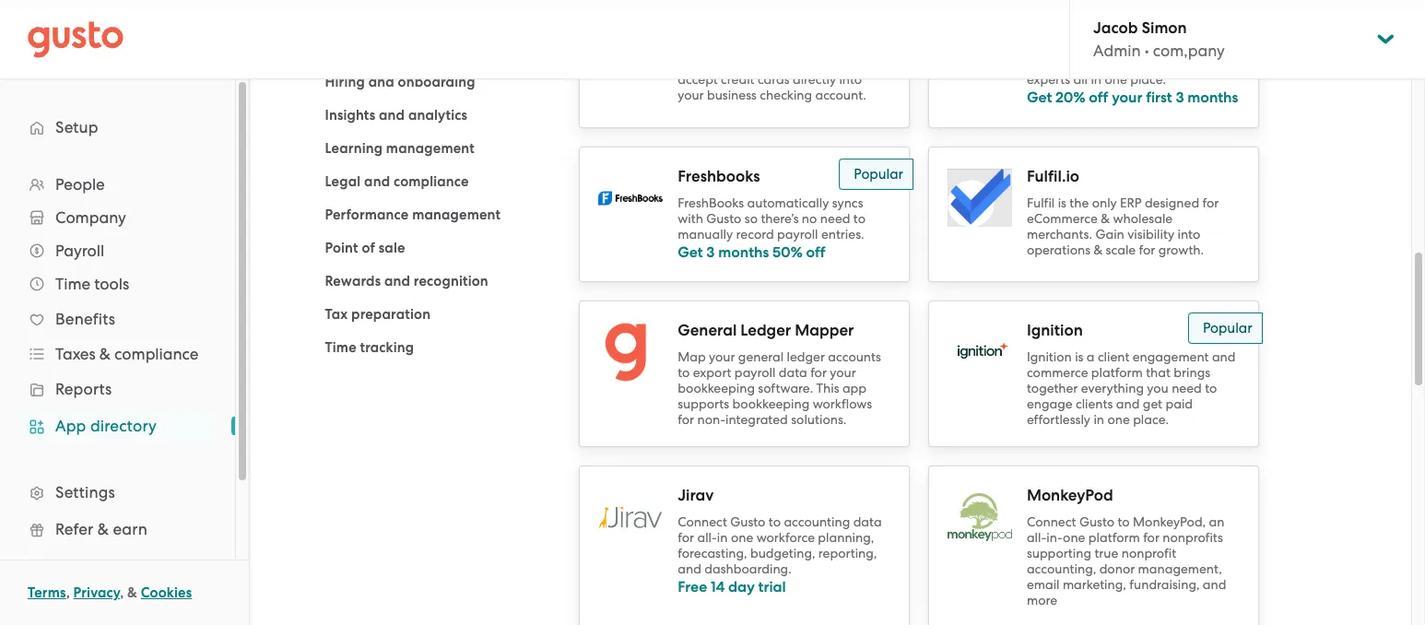 Task type: describe. For each thing, give the bounding box(es) containing it.
monkeypod logo image
[[948, 493, 1012, 541]]

fulfil.io fulfil is the only erp designed for ecommerce & wholesale merchants. gain visibility into operations & scale for growth.
[[1027, 166, 1219, 257]]

time for time tools
[[55, 275, 90, 293]]

solutions.
[[791, 412, 847, 427]]

to inside autobooks is the simplest way to send invoices, keep track of who has paid and who hasn't, and accept credit cards directly into your business checking account.
[[858, 25, 870, 40]]

point of sale
[[325, 240, 405, 256]]

performance management link
[[325, 207, 501, 223]]

track for checking
[[794, 41, 824, 55]]

freshbooks
[[678, 195, 744, 210]]

legal
[[325, 173, 361, 190]]

cookies
[[141, 584, 192, 601]]

earn
[[113, 520, 147, 538]]

legal and compliance
[[325, 173, 469, 190]]

is inside ignition ignition is a client engagement and commerce platform that brings together everything you need to engage clients and get paid effortlessly in one place.
[[1075, 349, 1084, 364]]

directly
[[793, 72, 836, 87]]

all- inside monkeypod connect gusto to monkeypod, an all-in-one platform for nonprofits supporting true nonprofit accounting, donor management, email marketing, fundraising, and more
[[1027, 530, 1047, 545]]

payroll
[[55, 242, 104, 260]]

jirav
[[678, 486, 714, 505]]

time tracking
[[325, 339, 414, 356]]

autobooks is the simplest way to send invoices, keep track of who has paid and who hasn't, and accept credit cards directly into your business checking account. button
[[579, 0, 910, 128]]

management,
[[1138, 561, 1222, 576]]

gusto navigation element
[[0, 79, 235, 625]]

to inside general ledger mapper map your general ledger accounts to export payroll data for your bookkeeping software. this app supports bookkeeping workflows for non-integrated solutions.
[[678, 365, 690, 380]]

into inside autobooks is the simplest way to send invoices, keep track of who has paid and who hasn't, and accept credit cards directly into your business checking account.
[[839, 72, 862, 87]]

•
[[1145, 41, 1149, 60]]

together
[[1027, 381, 1078, 395]]

privacy link
[[73, 584, 120, 601]]

general ledger mapper logo image
[[599, 320, 663, 384]]

your inside autobooks is the simplest way to send invoices, keep track of who has paid and who hasn't, and accept credit cards directly into your business checking account.
[[678, 88, 704, 102]]

payroll inside freshbooks freshbooks automatically syncs with gusto so there's no need to manually record payroll entries. get 3 months 50% off
[[777, 226, 818, 241]]

account.
[[815, 88, 866, 102]]

and inside monkeypod connect gusto to monkeypod, an all-in-one platform for nonprofits supporting true nonprofit accounting, donor management, email marketing, fundraising, and more
[[1203, 577, 1227, 592]]

learning management link
[[325, 140, 475, 157]]

forecasting,
[[678, 546, 747, 561]]

jacob simon admin • com,pany
[[1093, 18, 1225, 60]]

app
[[55, 417, 86, 435]]

14
[[711, 578, 725, 596]]

insights
[[325, 107, 375, 124]]

your up export
[[709, 349, 735, 364]]

and inside "jirav connect gusto to accounting data for all-in one workforce planning, forecasting, budgeting, reporting, and dashboarding. free 14 day trial"
[[678, 561, 701, 576]]

1 ignition from the top
[[1027, 321, 1083, 340]]

simon
[[1142, 18, 1187, 38]]

one inside "jirav connect gusto to accounting data for all-in one workforce planning, forecasting, budgeting, reporting, and dashboarding. free 14 day trial"
[[731, 530, 753, 545]]

0 vertical spatial bookkeeping
[[678, 381, 755, 395]]

a
[[1087, 349, 1095, 364]]

paid inside ignition ignition is a client engagement and commerce platform that brings together everything you need to engage clients and get paid effortlessly in one place.
[[1166, 396, 1193, 411]]

need inside ignition ignition is a client engagement and commerce platform that brings together everything you need to engage clients and get paid effortlessly in one place.
[[1172, 381, 1202, 395]]

workforce
[[757, 530, 815, 545]]

connect for monkeypod
[[1027, 514, 1076, 529]]

budgeting,
[[750, 546, 815, 561]]

and inside bookkeeper360 is the simplest way to view your finances, track your goals, and access accounting experts all in one place. get 20% off your first 3 months
[[1066, 56, 1089, 71]]

setup
[[55, 118, 98, 136]]

rewards
[[325, 273, 381, 289]]

company
[[55, 208, 126, 227]]

recognition
[[414, 273, 488, 289]]

terms link
[[28, 584, 66, 601]]

autobooks is the simplest way to send invoices, keep track of who has paid and who hasn't, and accept credit cards directly into your business checking account.
[[678, 25, 870, 102]]

all- inside "jirav connect gusto to accounting data for all-in one workforce planning, forecasting, budgeting, reporting, and dashboarding. free 14 day trial"
[[697, 530, 717, 545]]

time tracking link
[[325, 339, 414, 356]]

way for months
[[1209, 25, 1234, 40]]

list containing people
[[0, 168, 235, 621]]

in inside "jirav connect gusto to accounting data for all-in one workforce planning, forecasting, budgeting, reporting, and dashboarding. free 14 day trial"
[[717, 530, 728, 545]]

the inside fulfil.io fulfil is the only erp designed for ecommerce & wholesale merchants. gain visibility into operations & scale for growth.
[[1070, 195, 1089, 210]]

50%
[[773, 243, 803, 260]]

bookkeeper360 is the simplest way to view your finances, track your goals, and access accounting experts all in one place. get 20% off your first 3 months
[[1027, 25, 1238, 106]]

and right engagement
[[1212, 349, 1236, 364]]

is inside fulfil.io fulfil is the only erp designed for ecommerce & wholesale merchants. gain visibility into operations & scale for growth.
[[1058, 195, 1067, 210]]

refer & earn
[[55, 520, 147, 538]]

mapper
[[795, 321, 854, 340]]

tax
[[325, 306, 348, 323]]

goals,
[[1027, 56, 1062, 71]]

tools
[[94, 275, 129, 293]]

accounting inside "jirav connect gusto to accounting data for all-in one workforce planning, forecasting, budgeting, reporting, and dashboarding. free 14 day trial"
[[784, 514, 850, 529]]

months inside bookkeeper360 is the simplest way to view your finances, track your goals, and access accounting experts all in one place. get 20% off your first 3 months
[[1188, 89, 1238, 106]]

there's
[[761, 211, 799, 225]]

engagement
[[1133, 349, 1209, 364]]

export
[[693, 365, 731, 380]]

analytics
[[408, 107, 468, 124]]

get inside freshbooks freshbooks automatically syncs with gusto so there's no need to manually record payroll entries. get 3 months 50% off
[[678, 243, 703, 260]]

operations
[[1027, 242, 1091, 257]]

learning management
[[325, 140, 475, 157]]

clients
[[1076, 396, 1113, 411]]

gain
[[1096, 226, 1124, 241]]

is inside autobooks is the simplest way to send invoices, keep track of who has paid and who hasn't, and accept credit cards directly into your business checking account.
[[744, 25, 753, 40]]

your right •
[[1190, 41, 1217, 55]]

commerce
[[1027, 365, 1088, 380]]

the for business
[[756, 25, 775, 40]]

get inside bookkeeper360 is the simplest way to view your finances, track your goals, and access accounting experts all in one place. get 20% off your first 3 months
[[1027, 89, 1052, 106]]

preparation
[[351, 306, 431, 323]]

for right 'designed'
[[1203, 195, 1219, 210]]

autobooks
[[678, 25, 741, 40]]

off inside bookkeeper360 is the simplest way to view your finances, track your goals, and access accounting experts all in one place. get 20% off your first 3 months
[[1089, 89, 1108, 106]]

time tools button
[[18, 267, 217, 301]]

growth.
[[1159, 242, 1204, 257]]

general
[[678, 321, 737, 340]]

legal and compliance link
[[325, 173, 469, 190]]

freshbooks freshbooks automatically syncs with gusto so there's no need to manually record payroll entries. get 3 months 50% off
[[678, 166, 866, 260]]

has
[[678, 56, 699, 71]]

your left first
[[1112, 89, 1143, 106]]

time for time tracking
[[325, 339, 357, 356]]

& left earn at the left bottom of page
[[97, 520, 109, 538]]

home image
[[28, 21, 124, 58]]

automatically
[[747, 195, 829, 210]]

way for account.
[[830, 25, 855, 40]]

directory
[[90, 417, 157, 435]]

3 inside freshbooks freshbooks automatically syncs with gusto so there's no need to manually record payroll entries. get 3 months 50% off
[[706, 243, 715, 260]]

you
[[1147, 381, 1169, 395]]

is inside bookkeeper360 is the simplest way to view your finances, track your goals, and access accounting experts all in one place. get 20% off your first 3 months
[[1124, 25, 1132, 40]]

platform inside ignition ignition is a client engagement and commerce platform that brings together everything you need to engage clients and get paid effortlessly in one place.
[[1091, 365, 1143, 380]]

taxes
[[55, 345, 96, 363]]

20%
[[1056, 89, 1086, 106]]

this
[[816, 381, 839, 395]]

refer
[[55, 520, 93, 538]]

& down upgrade link
[[127, 584, 137, 601]]

platform inside monkeypod connect gusto to monkeypod, an all-in-one platform for nonprofits supporting true nonprofit accounting, donor management, email marketing, fundraising, and more
[[1089, 530, 1140, 545]]

taxes & compliance
[[55, 345, 199, 363]]

of inside autobooks is the simplest way to send invoices, keep track of who has paid and who hasn't, and accept credit cards directly into your business checking account.
[[827, 41, 839, 55]]

time tools
[[55, 275, 129, 293]]

gusto for monkeypod
[[1079, 514, 1115, 529]]

jirav connect gusto to accounting data for all-in one workforce planning, forecasting, budgeting, reporting, and dashboarding. free 14 day trial
[[678, 486, 882, 596]]

reports
[[55, 380, 112, 398]]

cards
[[758, 72, 790, 87]]

paid inside autobooks is the simplest way to send invoices, keep track of who has paid and who hasn't, and accept credit cards directly into your business checking account.
[[702, 56, 729, 71]]

connect for jirav
[[678, 514, 727, 529]]

checking
[[760, 88, 812, 102]]

send
[[678, 41, 706, 55]]

manually
[[678, 226, 733, 241]]

that
[[1146, 365, 1171, 380]]

0 horizontal spatial who
[[759, 56, 784, 71]]

accounting inside bookkeeper360 is the simplest way to view your finances, track your goals, and access accounting experts all in one place. get 20% off your first 3 months
[[1134, 56, 1200, 71]]

syncs
[[832, 195, 863, 210]]

point of sale link
[[325, 240, 405, 256]]

brings
[[1174, 365, 1210, 380]]



Task type: vqa. For each thing, say whether or not it's contained in the screenshot.
Run Payroll to the left
no



Task type: locate. For each thing, give the bounding box(es) containing it.
1 vertical spatial off
[[806, 243, 826, 260]]

1 vertical spatial payroll
[[735, 365, 776, 380]]

app
[[843, 381, 867, 395]]

way inside autobooks is the simplest way to send invoices, keep track of who has paid and who hasn't, and accept credit cards directly into your business checking account.
[[830, 25, 855, 40]]

gusto up workforce
[[730, 514, 766, 529]]

supporting
[[1027, 546, 1091, 561]]

hasn't,
[[788, 56, 826, 71]]

freshbooks logo image
[[599, 165, 663, 230]]

off right the 50%
[[806, 243, 826, 260]]

0 vertical spatial compliance
[[394, 173, 469, 190]]

app directory link
[[18, 409, 217, 443]]

paid up accept
[[702, 56, 729, 71]]

point
[[325, 240, 358, 256]]

one up dashboarding. on the bottom
[[731, 530, 753, 545]]

need inside freshbooks freshbooks automatically syncs with gusto so there's no need to manually record payroll entries. get 3 months 50% off
[[820, 211, 850, 225]]

1 vertical spatial compliance
[[114, 345, 199, 363]]

into up account.
[[839, 72, 862, 87]]

gusto for jirav
[[730, 514, 766, 529]]

who up account.
[[842, 41, 867, 55]]

who up cards
[[759, 56, 784, 71]]

ignition ignition is a client engagement and commerce platform that brings together everything you need to engage clients and get paid effortlessly in one place.
[[1027, 321, 1236, 427]]

1 horizontal spatial data
[[853, 514, 882, 529]]

1 vertical spatial popular
[[1203, 320, 1252, 336]]

planning,
[[818, 530, 874, 545]]

cookies button
[[141, 582, 192, 604]]

general ledger mapper map your general ledger accounts to export payroll data for your bookkeeping software. this app supports bookkeeping workflows for non-integrated solutions.
[[678, 321, 881, 427]]

admin
[[1093, 41, 1141, 60]]

tax preparation
[[325, 306, 431, 323]]

connect inside "jirav connect gusto to accounting data for all-in one workforce planning, forecasting, budgeting, reporting, and dashboarding. free 14 day trial"
[[678, 514, 727, 529]]

insights and analytics link
[[325, 107, 468, 124]]

to down brings at the bottom of page
[[1205, 381, 1217, 395]]

simplest up the keep
[[779, 25, 827, 40]]

3
[[1176, 89, 1184, 106], [706, 243, 715, 260]]

compliance for taxes & compliance
[[114, 345, 199, 363]]

of up 'directly'
[[827, 41, 839, 55]]

compliance down benefits link
[[114, 345, 199, 363]]

data up planning,
[[853, 514, 882, 529]]

1 vertical spatial management
[[412, 207, 501, 223]]

0 vertical spatial in
[[1091, 72, 1102, 87]]

performance
[[325, 207, 409, 223]]

into up the growth.
[[1178, 226, 1201, 241]]

to up true
[[1118, 514, 1130, 529]]

platform
[[1091, 365, 1143, 380], [1089, 530, 1140, 545]]

1 vertical spatial place.
[[1133, 412, 1169, 427]]

list containing hiring and onboarding
[[325, 0, 552, 359]]

experts
[[1027, 72, 1070, 87]]

settings
[[55, 483, 115, 502]]

privacy
[[73, 584, 120, 601]]

1 horizontal spatial all-
[[1027, 530, 1047, 545]]

the
[[756, 25, 775, 40], [1135, 25, 1155, 40], [1070, 195, 1089, 210]]

1 horizontal spatial paid
[[1166, 396, 1193, 411]]

0 vertical spatial management
[[386, 140, 475, 157]]

hiring
[[325, 74, 365, 90]]

fulfil.io logo image
[[948, 169, 1012, 227]]

1 horizontal spatial way
[[1209, 25, 1234, 40]]

list
[[325, 0, 552, 359], [0, 168, 235, 621]]

get
[[1027, 89, 1052, 106], [678, 243, 703, 260]]

to inside "jirav connect gusto to accounting data for all-in one workforce planning, forecasting, budgeting, reporting, and dashboarding. free 14 day trial"
[[769, 514, 781, 529]]

com,pany
[[1153, 41, 1225, 60]]

integrated
[[726, 412, 788, 427]]

0 vertical spatial months
[[1188, 89, 1238, 106]]

0 vertical spatial accounting
[[1134, 56, 1200, 71]]

ignition logo image
[[948, 338, 1012, 366]]

need up entries. in the top right of the page
[[820, 211, 850, 225]]

1 way from the left
[[830, 25, 855, 40]]

0 horizontal spatial months
[[718, 243, 769, 260]]

1 vertical spatial months
[[718, 243, 769, 260]]

0 horizontal spatial connect
[[678, 514, 727, 529]]

business
[[707, 88, 757, 102]]

2 ignition from the top
[[1027, 349, 1072, 364]]

keep
[[762, 41, 791, 55]]

merchants.
[[1027, 226, 1092, 241]]

1 horizontal spatial payroll
[[777, 226, 818, 241]]

get down experts
[[1027, 89, 1052, 106]]

accept
[[678, 72, 718, 87]]

0 horizontal spatial into
[[839, 72, 862, 87]]

all- up supporting on the right of page
[[1027, 530, 1047, 545]]

1 connect from the left
[[678, 514, 727, 529]]

and down 'management,'
[[1203, 577, 1227, 592]]

to up account.
[[858, 25, 870, 40]]

to inside ignition ignition is a client engagement and commerce platform that brings together everything you need to engage clients and get paid effortlessly in one place.
[[1205, 381, 1217, 395]]

1 , from the left
[[66, 584, 70, 601]]

taxes & compliance button
[[18, 337, 217, 371]]

to down map
[[678, 365, 690, 380]]

one inside bookkeeper360 is the simplest way to view your finances, track your goals, and access accounting experts all in one place. get 20% off your first 3 months
[[1105, 72, 1127, 87]]

map
[[678, 349, 706, 364]]

gusto up true
[[1079, 514, 1115, 529]]

only
[[1092, 195, 1117, 210]]

compliance
[[394, 173, 469, 190], [114, 345, 199, 363]]

, left privacy
[[66, 584, 70, 601]]

time down "payroll"
[[55, 275, 90, 293]]

time down tax
[[325, 339, 357, 356]]

and down everything
[[1116, 396, 1140, 411]]

management up recognition
[[412, 207, 501, 223]]

jacob
[[1093, 18, 1138, 38]]

all- up forecasting,
[[697, 530, 717, 545]]

1 vertical spatial in
[[1094, 412, 1104, 427]]

monkeypod
[[1027, 486, 1113, 505]]

visibility
[[1128, 226, 1175, 241]]

0 vertical spatial ignition
[[1027, 321, 1083, 340]]

1 vertical spatial 3
[[706, 243, 715, 260]]

0 horizontal spatial track
[[794, 41, 824, 55]]

workflows
[[813, 396, 872, 411]]

2 simplest from the left
[[1158, 25, 1206, 40]]

data inside "jirav connect gusto to accounting data for all-in one workforce planning, forecasting, budgeting, reporting, and dashboarding. free 14 day trial"
[[853, 514, 882, 529]]

for up this
[[810, 365, 827, 380]]

1 horizontal spatial of
[[827, 41, 839, 55]]

off inside freshbooks freshbooks automatically syncs with gusto so there's no need to manually record payroll entries. get 3 months 50% off
[[806, 243, 826, 260]]

0 vertical spatial need
[[820, 211, 850, 225]]

people
[[55, 175, 105, 194]]

1 vertical spatial into
[[1178, 226, 1201, 241]]

1 vertical spatial time
[[325, 339, 357, 356]]

way inside bookkeeper360 is the simplest way to view your finances, track your goals, and access accounting experts all in one place. get 20% off your first 3 months
[[1209, 25, 1234, 40]]

0 vertical spatial 3
[[1176, 89, 1184, 106]]

1 vertical spatial ignition
[[1027, 349, 1072, 364]]

one up supporting on the right of page
[[1063, 530, 1085, 545]]

& right taxes
[[99, 345, 111, 363]]

to up workforce
[[769, 514, 781, 529]]

platform up true
[[1089, 530, 1140, 545]]

the inside bookkeeper360 is the simplest way to view your finances, track your goals, and access accounting experts all in one place. get 20% off your first 3 months
[[1135, 25, 1155, 40]]

insights and analytics
[[325, 107, 468, 124]]

2 , from the left
[[120, 584, 124, 601]]

0 horizontal spatial compliance
[[114, 345, 199, 363]]

0 horizontal spatial simplest
[[779, 25, 827, 40]]

0 horizontal spatial payroll
[[735, 365, 776, 380]]

simplest up com,pany on the top right of the page
[[1158, 25, 1206, 40]]

0 horizontal spatial the
[[756, 25, 775, 40]]

way up 'directly'
[[830, 25, 855, 40]]

simplest inside bookkeeper360 is the simplest way to view your finances, track your goals, and access accounting experts all in one place. get 20% off your first 3 months
[[1158, 25, 1206, 40]]

0 horizontal spatial accounting
[[784, 514, 850, 529]]

1 horizontal spatial months
[[1188, 89, 1238, 106]]

1 horizontal spatial who
[[842, 41, 867, 55]]

popular for ignition
[[1203, 320, 1252, 336]]

1 vertical spatial accounting
[[784, 514, 850, 529]]

ecommerce
[[1027, 211, 1098, 225]]

0 horizontal spatial 3
[[706, 243, 715, 260]]

management for learning management
[[386, 140, 475, 157]]

one down clients on the bottom right of the page
[[1108, 412, 1130, 427]]

upgrade
[[55, 557, 121, 575]]

ignition
[[1027, 321, 1083, 340], [1027, 349, 1072, 364]]

0 vertical spatial place.
[[1130, 72, 1166, 87]]

gusto down freshbooks
[[706, 211, 742, 225]]

entries.
[[821, 226, 864, 241]]

popular
[[854, 165, 903, 182], [1203, 320, 1252, 336]]

3 inside bookkeeper360 is the simplest way to view your finances, track your goals, and access accounting experts all in one place. get 20% off your first 3 months
[[1176, 89, 1184, 106]]

and up 'directly'
[[829, 56, 853, 71]]

3 down manually
[[706, 243, 715, 260]]

0 vertical spatial get
[[1027, 89, 1052, 106]]

1 horizontal spatial connect
[[1027, 514, 1076, 529]]

1 horizontal spatial off
[[1089, 89, 1108, 106]]

2 all- from the left
[[1027, 530, 1047, 545]]

way
[[830, 25, 855, 40], [1209, 25, 1234, 40]]

months down com,pany on the top right of the page
[[1188, 89, 1238, 106]]

rewards and recognition
[[325, 273, 488, 289]]

2 connect from the left
[[1027, 514, 1076, 529]]

1 horizontal spatial track
[[1158, 41, 1187, 55]]

off
[[1089, 89, 1108, 106], [806, 243, 826, 260]]

simplest for checking
[[779, 25, 827, 40]]

3 right first
[[1176, 89, 1184, 106]]

place. inside ignition ignition is a client engagement and commerce platform that brings together everything you need to engage clients and get paid effortlessly in one place.
[[1133, 412, 1169, 427]]

2 track from the left
[[1158, 41, 1187, 55]]

off right 20%
[[1089, 89, 1108, 106]]

time inside dropdown button
[[55, 275, 90, 293]]

hiring and onboarding
[[325, 74, 475, 90]]

management for performance management
[[412, 207, 501, 223]]

is up invoices,
[[744, 25, 753, 40]]

0 vertical spatial time
[[55, 275, 90, 293]]

1 horizontal spatial into
[[1178, 226, 1201, 241]]

to up goals,
[[1027, 41, 1039, 55]]

and up credit
[[732, 56, 756, 71]]

1 horizontal spatial time
[[325, 339, 357, 356]]

management down "analytics"
[[386, 140, 475, 157]]

accounts
[[828, 349, 881, 364]]

connect down jirav
[[678, 514, 727, 529]]

is up ecommerce
[[1058, 195, 1067, 210]]

compliance inside dropdown button
[[114, 345, 199, 363]]

with
[[678, 211, 703, 225]]

1 all- from the left
[[697, 530, 717, 545]]

popular up brings at the bottom of page
[[1203, 320, 1252, 336]]

data inside general ledger mapper map your general ledger accounts to export payroll data for your bookkeeping software. this app supports bookkeeping workflows for non-integrated solutions.
[[779, 365, 807, 380]]

benefits link
[[18, 302, 217, 336]]

1 horizontal spatial the
[[1070, 195, 1089, 210]]

for up 'nonprofit'
[[1143, 530, 1160, 545]]

0 vertical spatial popular
[[854, 165, 903, 182]]

gusto inside freshbooks freshbooks automatically syncs with gusto so there's no need to manually record payroll entries. get 3 months 50% off
[[706, 211, 742, 225]]

track inside autobooks is the simplest way to send invoices, keep track of who has paid and who hasn't, and accept credit cards directly into your business checking account.
[[794, 41, 824, 55]]

0 horizontal spatial all-
[[697, 530, 717, 545]]

simplest inside autobooks is the simplest way to send invoices, keep track of who has paid and who hasn't, and accept credit cards directly into your business checking account.
[[779, 25, 827, 40]]

compliance for legal and compliance
[[394, 173, 469, 190]]

0 vertical spatial off
[[1089, 89, 1108, 106]]

tracking
[[360, 339, 414, 356]]

is up the finances,
[[1124, 25, 1132, 40]]

2 vertical spatial in
[[717, 530, 728, 545]]

supports
[[678, 396, 729, 411]]

one inside ignition ignition is a client engagement and commerce platform that brings together everything you need to engage clients and get paid effortlessly in one place.
[[1108, 412, 1130, 427]]

your up app
[[830, 365, 856, 380]]

accounting up planning,
[[784, 514, 850, 529]]

nonprofits
[[1163, 530, 1223, 545]]

accounting,
[[1027, 561, 1096, 576]]

general
[[738, 349, 784, 364]]

is
[[744, 25, 753, 40], [1124, 25, 1132, 40], [1058, 195, 1067, 210], [1075, 349, 1084, 364]]

for inside monkeypod connect gusto to monkeypod, an all-in-one platform for nonprofits supporting true nonprofit accounting, donor management, email marketing, fundraising, and more
[[1143, 530, 1160, 545]]

get down manually
[[678, 243, 703, 260]]

0 vertical spatial into
[[839, 72, 862, 87]]

0 horizontal spatial paid
[[702, 56, 729, 71]]

1 vertical spatial who
[[759, 56, 784, 71]]

connect inside monkeypod connect gusto to monkeypod, an all-in-one platform for nonprofits supporting true nonprofit accounting, donor management, email marketing, fundraising, and more
[[1027, 514, 1076, 529]]

1 horizontal spatial accounting
[[1134, 56, 1200, 71]]

bookkeeping down export
[[678, 381, 755, 395]]

1 simplest from the left
[[779, 25, 827, 40]]

gusto inside monkeypod connect gusto to monkeypod, an all-in-one platform for nonprofits supporting true nonprofit accounting, donor management, email marketing, fundraising, and more
[[1079, 514, 1115, 529]]

payroll down 'no'
[[777, 226, 818, 241]]

payroll inside general ledger mapper map your general ledger accounts to export payroll data for your bookkeeping software. this app supports bookkeeping workflows for non-integrated solutions.
[[735, 365, 776, 380]]

payroll down the general
[[735, 365, 776, 380]]

popular up syncs
[[854, 165, 903, 182]]

in
[[1091, 72, 1102, 87], [1094, 412, 1104, 427], [717, 530, 728, 545]]

popular for freshbooks
[[854, 165, 903, 182]]

months inside freshbooks freshbooks automatically syncs with gusto so there's no need to manually record payroll entries. get 3 months 50% off
[[718, 243, 769, 260]]

to inside monkeypod connect gusto to monkeypod, an all-in-one platform for nonprofits supporting true nonprofit accounting, donor management, email marketing, fundraising, and more
[[1118, 514, 1130, 529]]

one
[[1105, 72, 1127, 87], [1108, 412, 1130, 427], [731, 530, 753, 545], [1063, 530, 1085, 545]]

0 horizontal spatial time
[[55, 275, 90, 293]]

compliance up "performance management" link
[[394, 173, 469, 190]]

all
[[1074, 72, 1088, 87]]

and down 'sale'
[[384, 273, 410, 289]]

of
[[827, 41, 839, 55], [362, 240, 375, 256]]

client
[[1098, 349, 1130, 364]]

and
[[732, 56, 756, 71], [829, 56, 853, 71], [1066, 56, 1089, 71], [368, 74, 394, 90], [379, 107, 405, 124], [364, 173, 390, 190], [384, 273, 410, 289], [1212, 349, 1236, 364], [1116, 396, 1140, 411], [678, 561, 701, 576], [1203, 577, 1227, 592]]

1 vertical spatial paid
[[1166, 396, 1193, 411]]

an
[[1209, 514, 1225, 529]]

sale
[[379, 240, 405, 256]]

0 horizontal spatial popular
[[854, 165, 903, 182]]

to inside freshbooks freshbooks automatically syncs with gusto so there's no need to manually record payroll entries. get 3 months 50% off
[[854, 211, 866, 225]]

need down brings at the bottom of page
[[1172, 381, 1202, 395]]

2 way from the left
[[1209, 25, 1234, 40]]

1 horizontal spatial get
[[1027, 89, 1052, 106]]

1 horizontal spatial simplest
[[1158, 25, 1206, 40]]

place. inside bookkeeper360 is the simplest way to view your finances, track your goals, and access accounting experts all in one place. get 20% off your first 3 months
[[1130, 72, 1166, 87]]

view
[[1042, 41, 1069, 55]]

software.
[[758, 381, 813, 395]]

place. down get
[[1133, 412, 1169, 427]]

1 vertical spatial bookkeeping
[[732, 396, 810, 411]]

0 horizontal spatial get
[[678, 243, 703, 260]]

fulfil.io
[[1027, 166, 1080, 186]]

connect
[[678, 514, 727, 529], [1027, 514, 1076, 529]]

is left a
[[1075, 349, 1084, 364]]

0 horizontal spatial list
[[0, 168, 235, 621]]

1 vertical spatial platform
[[1089, 530, 1140, 545]]

record
[[736, 226, 774, 241]]

1 track from the left
[[794, 41, 824, 55]]

track down simon
[[1158, 41, 1187, 55]]

wholesale
[[1113, 211, 1173, 225]]

for inside "jirav connect gusto to accounting data for all-in one workforce planning, forecasting, budgeting, reporting, and dashboarding. free 14 day trial"
[[678, 530, 694, 545]]

and up free
[[678, 561, 701, 576]]

0 vertical spatial paid
[[702, 56, 729, 71]]

1 horizontal spatial ,
[[120, 584, 124, 601]]

your down accept
[[678, 88, 704, 102]]

one down access
[[1105, 72, 1127, 87]]

bookkeeping up integrated at the right
[[732, 396, 810, 411]]

into
[[839, 72, 862, 87], [1178, 226, 1201, 241]]

and up insights and analytics
[[368, 74, 394, 90]]

track up hasn't,
[[794, 41, 824, 55]]

the up •
[[1135, 25, 1155, 40]]

the for first
[[1135, 25, 1155, 40]]

in inside bookkeeper360 is the simplest way to view your finances, track your goals, and access accounting experts all in one place. get 20% off your first 3 months
[[1091, 72, 1102, 87]]

one inside monkeypod connect gusto to monkeypod, an all-in-one platform for nonprofits supporting true nonprofit accounting, donor management, email marketing, fundraising, and more
[[1063, 530, 1085, 545]]

0 vertical spatial platform
[[1091, 365, 1143, 380]]

marketing,
[[1063, 577, 1126, 592]]

0 horizontal spatial ,
[[66, 584, 70, 601]]

and up all
[[1066, 56, 1089, 71]]

terms , privacy , & cookies
[[28, 584, 192, 601]]

1 horizontal spatial list
[[325, 0, 552, 359]]

company button
[[18, 201, 217, 234]]

1 vertical spatial data
[[853, 514, 882, 529]]

for up forecasting,
[[678, 530, 694, 545]]

in up forecasting,
[[717, 530, 728, 545]]

& down gain
[[1094, 242, 1103, 257]]

1 horizontal spatial 3
[[1176, 89, 1184, 106]]

0 horizontal spatial of
[[362, 240, 375, 256]]

track for 3
[[1158, 41, 1187, 55]]

, down upgrade link
[[120, 584, 124, 601]]

1 horizontal spatial popular
[[1203, 320, 1252, 336]]

jirav logo image
[[599, 485, 663, 549]]

all-
[[697, 530, 717, 545], [1027, 530, 1047, 545]]

bookkeeper360
[[1027, 25, 1120, 40]]

&
[[1101, 211, 1110, 225], [1094, 242, 1103, 257], [99, 345, 111, 363], [97, 520, 109, 538], [127, 584, 137, 601]]

into inside fulfil.io fulfil is the only erp designed for ecommerce & wholesale merchants. gain visibility into operations & scale for growth.
[[1178, 226, 1201, 241]]

access
[[1092, 56, 1131, 71]]

0 vertical spatial of
[[827, 41, 839, 55]]

place. up first
[[1130, 72, 1166, 87]]

0 horizontal spatial data
[[779, 365, 807, 380]]

to down syncs
[[854, 211, 866, 225]]

simplest
[[779, 25, 827, 40], [1158, 25, 1206, 40]]

gusto inside "jirav connect gusto to accounting data for all-in one workforce planning, forecasting, budgeting, reporting, and dashboarding. free 14 day trial"
[[730, 514, 766, 529]]

1 horizontal spatial compliance
[[394, 173, 469, 190]]

accounting up first
[[1134, 56, 1200, 71]]

1 vertical spatial need
[[1172, 381, 1202, 395]]

in inside ignition ignition is a client engagement and commerce platform that brings together everything you need to engage clients and get paid effortlessly in one place.
[[1094, 412, 1104, 427]]

platform down client
[[1091, 365, 1143, 380]]

reporting,
[[819, 546, 877, 561]]

more
[[1027, 593, 1057, 608]]

and right legal
[[364, 173, 390, 190]]

0 horizontal spatial way
[[830, 25, 855, 40]]

1 vertical spatial of
[[362, 240, 375, 256]]

so
[[745, 211, 758, 225]]

learning
[[325, 140, 383, 157]]

the inside autobooks is the simplest way to send invoices, keep track of who has paid and who hasn't, and accept credit cards directly into your business checking account.
[[756, 25, 775, 40]]

the up the keep
[[756, 25, 775, 40]]

paid down the you
[[1166, 396, 1193, 411]]

0 horizontal spatial need
[[820, 211, 850, 225]]

the up ecommerce
[[1070, 195, 1089, 210]]

1 horizontal spatial need
[[1172, 381, 1202, 395]]

finances,
[[1102, 41, 1155, 55]]

1 vertical spatial get
[[678, 243, 703, 260]]

for down visibility
[[1139, 242, 1155, 257]]

2 horizontal spatial the
[[1135, 25, 1155, 40]]

0 vertical spatial who
[[842, 41, 867, 55]]

in right all
[[1091, 72, 1102, 87]]

0 vertical spatial data
[[779, 365, 807, 380]]

your down bookkeeper360
[[1072, 41, 1099, 55]]

and up learning management
[[379, 107, 405, 124]]

0 horizontal spatial off
[[806, 243, 826, 260]]

to inside bookkeeper360 is the simplest way to view your finances, track your goals, and access accounting experts all in one place. get 20% off your first 3 months
[[1027, 41, 1039, 55]]

0 vertical spatial payroll
[[777, 226, 818, 241]]

track inside bookkeeper360 is the simplest way to view your finances, track your goals, and access accounting experts all in one place. get 20% off your first 3 months
[[1158, 41, 1187, 55]]

& inside dropdown button
[[99, 345, 111, 363]]

way up com,pany on the top right of the page
[[1209, 25, 1234, 40]]

for down supports
[[678, 412, 694, 427]]

simplest for 3
[[1158, 25, 1206, 40]]

of left 'sale'
[[362, 240, 375, 256]]

data up software.
[[779, 365, 807, 380]]

& down only
[[1101, 211, 1110, 225]]

in down clients on the bottom right of the page
[[1094, 412, 1104, 427]]



